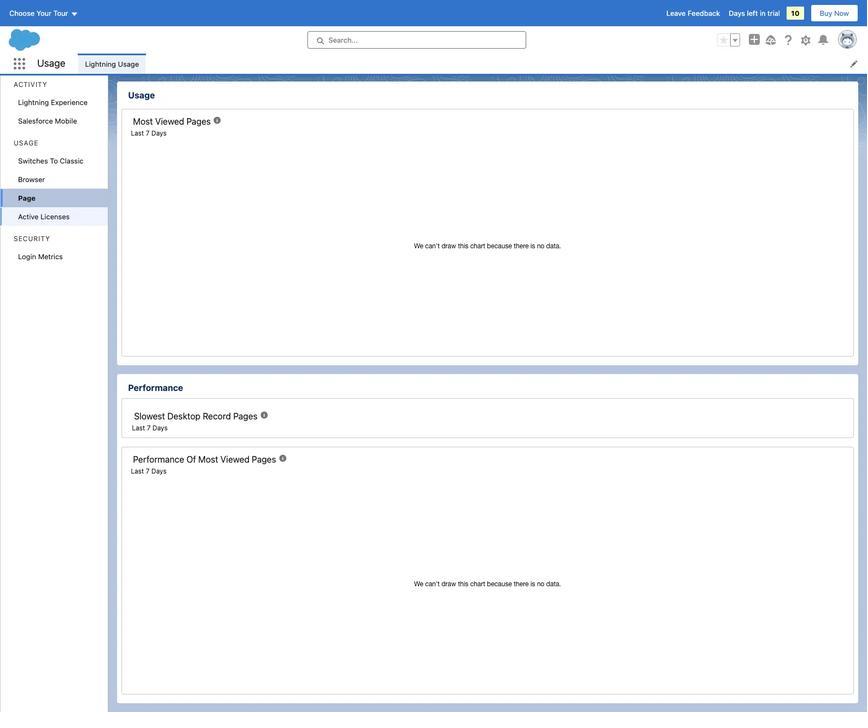 Task type: vqa. For each thing, say whether or not it's contained in the screenshot.
desktop
yes



Task type: describe. For each thing, give the bounding box(es) containing it.
metrics
[[38, 252, 63, 261]]

2 vertical spatial pages
[[252, 455, 276, 465]]

0 vertical spatial viewed
[[155, 117, 184, 126]]

to inside to learn more tips and tricks check out the lightning experience rollout specialist on trailhead or run the                      salesforce optimizer to receive a personalized report highlighting exactly how you can improve your org today!
[[126, 34, 135, 44]]

trailhead
[[126, 44, 162, 54]]

last 7 days for most
[[131, 129, 167, 137]]

tour
[[53, 9, 68, 18]]

0 horizontal spatial the
[[190, 44, 203, 54]]

0 horizontal spatial most
[[133, 117, 153, 126]]

active
[[18, 212, 39, 221]]

2 horizontal spatial salesforce
[[725, 34, 760, 43]]

record
[[203, 412, 231, 421]]

last for performance of most viewed pages
[[131, 467, 144, 475]]

lightning usage
[[85, 59, 139, 68]]

optimizer inside to learn more tips and tricks check out the lightning experience rollout specialist on trailhead or run the                      salesforce optimizer to receive a personalized report highlighting exactly how you can improve your org today!
[[249, 44, 288, 54]]

choose your tour button
[[9, 4, 79, 22]]

now
[[835, 9, 849, 18]]

0 vertical spatial pages
[[187, 117, 211, 126]]

page
[[18, 194, 36, 203]]

slowest
[[134, 412, 165, 421]]

1 vertical spatial pages
[[233, 412, 258, 421]]

learn
[[138, 34, 158, 44]]

active licenses
[[18, 212, 70, 221]]

leave feedback link
[[667, 9, 720, 18]]

leave feedback
[[667, 9, 720, 18]]

slowest desktop record pages
[[134, 412, 258, 421]]

1 vertical spatial most
[[198, 455, 218, 465]]

7 for most
[[146, 129, 150, 137]]

today!
[[278, 54, 303, 64]]

usage up activity
[[37, 58, 65, 69]]

improve
[[208, 54, 240, 64]]

usage down exactly on the top left
[[128, 90, 155, 100]]

licenses
[[41, 212, 70, 221]]

most viewed pages
[[133, 117, 211, 126]]

or
[[165, 44, 173, 54]]

security
[[14, 235, 50, 243]]

and
[[199, 34, 214, 44]]

last 7 days for slowest
[[132, 424, 168, 432]]

leave
[[667, 9, 686, 18]]

lightning usage link
[[79, 54, 146, 74]]

0 horizontal spatial salesforce
[[18, 117, 53, 125]]

desktop
[[167, 412, 201, 421]]

tricks
[[216, 34, 238, 44]]

choose your tour
[[9, 9, 68, 18]]

tips
[[182, 34, 197, 44]]

last 7 days for performance
[[131, 467, 167, 475]]

to learn more tips and tricks check out the lightning experience rollout specialist on trailhead or run the                      salesforce optimizer to receive a personalized report highlighting exactly how you can improve your org today!
[[126, 34, 464, 64]]

usage inside 'list'
[[118, 59, 139, 68]]

search...
[[329, 36, 358, 44]]

buy
[[820, 9, 833, 18]]

run
[[175, 44, 188, 54]]

switches to classic
[[18, 157, 84, 165]]

experience inside to learn more tips and tricks check out the lightning experience rollout specialist on trailhead or run the                      salesforce optimizer to receive a personalized report highlighting exactly how you can improve your org today!
[[336, 34, 380, 44]]

days for most viewed pages
[[151, 129, 167, 137]]

a
[[332, 44, 336, 54]]



Task type: locate. For each thing, give the bounding box(es) containing it.
7 for slowest
[[147, 424, 151, 432]]

2 vertical spatial last 7 days
[[131, 467, 167, 475]]

salesforce mobile
[[18, 117, 77, 125]]

personalized
[[339, 44, 389, 54]]

run
[[710, 34, 723, 43]]

lightning for usage
[[85, 59, 116, 68]]

login metrics
[[18, 252, 63, 261]]

lightning for experience
[[18, 98, 49, 107]]

1 vertical spatial 7
[[147, 424, 151, 432]]

last
[[131, 129, 144, 137], [132, 424, 145, 432], [131, 467, 144, 475]]

last for slowest desktop record pages
[[132, 424, 145, 432]]

your
[[36, 9, 51, 18]]

pages
[[187, 117, 211, 126], [233, 412, 258, 421], [252, 455, 276, 465]]

can
[[192, 54, 206, 64]]

to
[[290, 44, 298, 54]]

0 horizontal spatial optimizer
[[249, 44, 288, 54]]

0 horizontal spatial viewed
[[155, 117, 184, 126]]

7 for performance
[[146, 467, 150, 475]]

days for performance of most viewed pages
[[151, 467, 167, 475]]

run salesforce optimizer
[[710, 34, 794, 43]]

1 horizontal spatial experience
[[336, 34, 380, 44]]

days down most viewed pages
[[151, 129, 167, 137]]

2 vertical spatial 7
[[146, 467, 150, 475]]

1 horizontal spatial most
[[198, 455, 218, 465]]

performance left of
[[133, 455, 184, 465]]

1 vertical spatial salesforce
[[205, 44, 247, 54]]

specialist
[[412, 34, 450, 44]]

days for slowest desktop record pages
[[153, 424, 168, 432]]

1 vertical spatial performance
[[133, 455, 184, 465]]

check
[[240, 34, 264, 44]]

0 horizontal spatial lightning
[[18, 98, 49, 107]]

usage up the switches on the left top of the page
[[14, 139, 38, 147]]

performance for performance of most viewed pages
[[133, 455, 184, 465]]

2 vertical spatial last
[[131, 467, 144, 475]]

highlighting
[[418, 44, 464, 54]]

in
[[760, 9, 766, 18]]

last 7 days
[[131, 129, 167, 137], [132, 424, 168, 432], [131, 467, 167, 475]]

salesforce inside to learn more tips and tricks check out the lightning experience rollout specialist on trailhead or run the                      salesforce optimizer to receive a personalized report highlighting exactly how you can improve your org today!
[[205, 44, 247, 54]]

lightning inside lightning usage link
[[85, 59, 116, 68]]

10
[[792, 9, 800, 18]]

activity
[[14, 80, 47, 89]]

0 vertical spatial 7
[[146, 129, 150, 137]]

performance up slowest on the bottom
[[128, 383, 183, 393]]

1 vertical spatial experience
[[51, 98, 88, 107]]

browser
[[18, 175, 45, 184]]

1 vertical spatial optimizer
[[249, 44, 288, 54]]

0 horizontal spatial to
[[50, 157, 58, 165]]

last for most viewed pages
[[131, 129, 144, 137]]

classic
[[60, 157, 84, 165]]

1 horizontal spatial lightning
[[85, 59, 116, 68]]

0 vertical spatial optimizer
[[762, 34, 794, 43]]

0 vertical spatial experience
[[336, 34, 380, 44]]

on
[[453, 34, 463, 44]]

trial
[[768, 9, 781, 18]]

login
[[18, 252, 36, 261]]

group
[[718, 33, 741, 47]]

1 horizontal spatial the
[[282, 34, 295, 44]]

usage
[[37, 58, 65, 69], [118, 59, 139, 68], [128, 90, 155, 100], [14, 139, 38, 147]]

0 vertical spatial to
[[126, 34, 135, 44]]

performance for performance
[[128, 383, 183, 393]]

feedback
[[688, 9, 720, 18]]

days down slowest on the bottom
[[153, 424, 168, 432]]

2 vertical spatial lightning
[[18, 98, 49, 107]]

of
[[187, 455, 196, 465]]

days
[[729, 9, 745, 18], [151, 129, 167, 137], [153, 424, 168, 432], [151, 467, 167, 475]]

search... button
[[307, 31, 526, 49]]

0 vertical spatial salesforce
[[725, 34, 760, 43]]

the
[[282, 34, 295, 44], [190, 44, 203, 54]]

experience left rollout
[[336, 34, 380, 44]]

your
[[242, 54, 260, 64]]

0 vertical spatial performance
[[128, 383, 183, 393]]

2 horizontal spatial lightning
[[297, 34, 334, 44]]

days left in trial
[[729, 9, 781, 18]]

performance
[[128, 383, 183, 393], [133, 455, 184, 465]]

exactly
[[126, 54, 154, 64]]

how
[[156, 54, 173, 64]]

lightning experience
[[18, 98, 88, 107]]

switches
[[18, 157, 48, 165]]

1 vertical spatial last
[[132, 424, 145, 432]]

0 vertical spatial lightning
[[297, 34, 334, 44]]

salesforce
[[725, 34, 760, 43], [205, 44, 247, 54], [18, 117, 53, 125]]

lightning inside to learn more tips and tricks check out the lightning experience rollout specialist on trailhead or run the                      salesforce optimizer to receive a personalized report highlighting exactly how you can improve your org today!
[[297, 34, 334, 44]]

out
[[267, 34, 280, 44]]

the right run on the top left
[[190, 44, 203, 54]]

0 vertical spatial last
[[131, 129, 144, 137]]

1 horizontal spatial viewed
[[221, 455, 250, 465]]

mobile
[[55, 117, 77, 125]]

rollout
[[382, 34, 410, 44]]

to left learn
[[126, 34, 135, 44]]

lightning usage list
[[79, 54, 868, 74]]

report
[[391, 44, 416, 54]]

days down performance of most viewed pages
[[151, 467, 167, 475]]

1 vertical spatial lightning
[[85, 59, 116, 68]]

usage down trailhead in the left of the page
[[118, 59, 139, 68]]

viewed
[[155, 117, 184, 126], [221, 455, 250, 465]]

experience up mobile
[[51, 98, 88, 107]]

run salesforce optimizer link
[[701, 30, 803, 48]]

left
[[747, 9, 758, 18]]

to left classic
[[50, 157, 58, 165]]

1 vertical spatial viewed
[[221, 455, 250, 465]]

performance of most viewed pages
[[133, 455, 276, 465]]

days left left
[[729, 9, 745, 18]]

buy now
[[820, 9, 849, 18]]

2 vertical spatial salesforce
[[18, 117, 53, 125]]

you
[[175, 54, 190, 64]]

lightning
[[297, 34, 334, 44], [85, 59, 116, 68], [18, 98, 49, 107]]

experience
[[336, 34, 380, 44], [51, 98, 88, 107]]

choose
[[9, 9, 35, 18]]

0 horizontal spatial experience
[[51, 98, 88, 107]]

0 vertical spatial most
[[133, 117, 153, 126]]

to
[[126, 34, 135, 44], [50, 157, 58, 165]]

1 vertical spatial to
[[50, 157, 58, 165]]

more
[[160, 34, 180, 44]]

1 vertical spatial last 7 days
[[132, 424, 168, 432]]

7
[[146, 129, 150, 137], [147, 424, 151, 432], [146, 467, 150, 475]]

most
[[133, 117, 153, 126], [198, 455, 218, 465]]

optimizer
[[762, 34, 794, 43], [249, 44, 288, 54]]

1 horizontal spatial to
[[126, 34, 135, 44]]

buy now button
[[811, 4, 859, 22]]

1 horizontal spatial optimizer
[[762, 34, 794, 43]]

org
[[262, 54, 275, 64]]

the right out
[[282, 34, 295, 44]]

receive
[[301, 44, 329, 54]]

0 vertical spatial last 7 days
[[131, 129, 167, 137]]

1 horizontal spatial salesforce
[[205, 44, 247, 54]]



